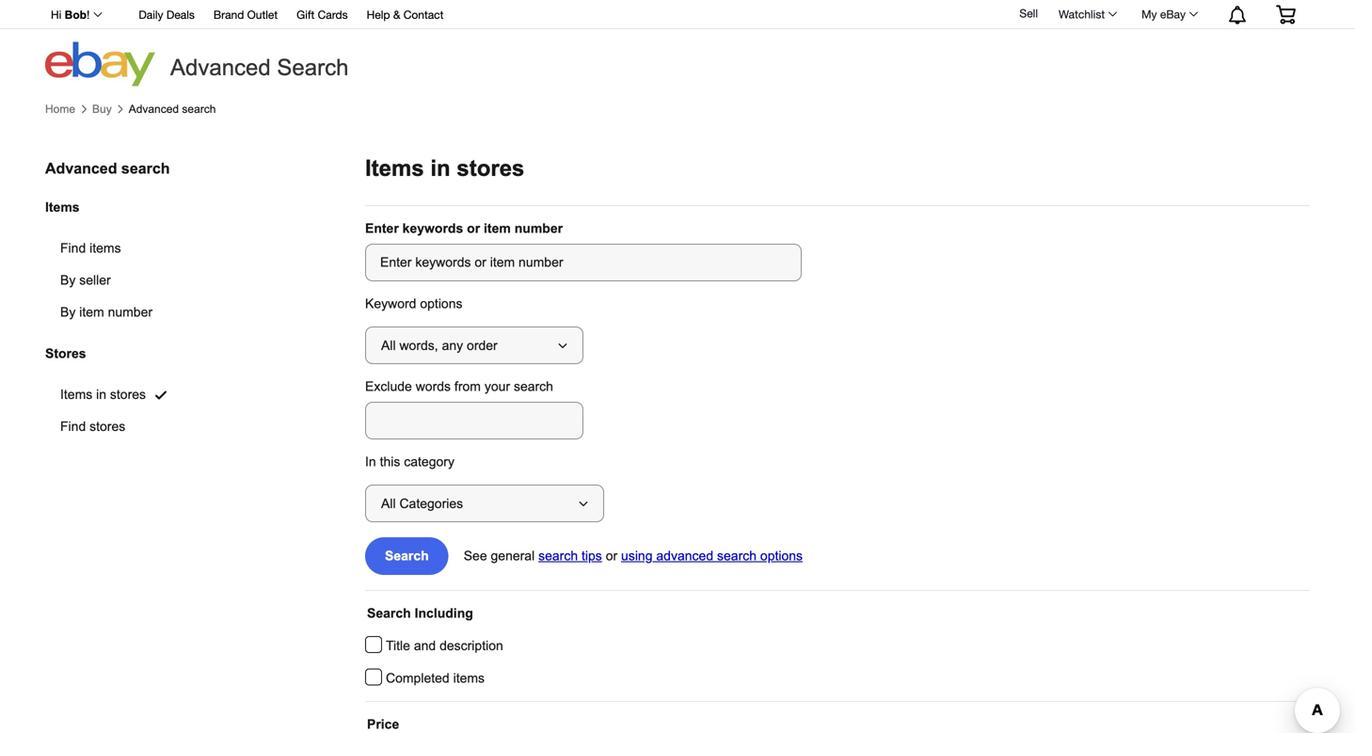 Task type: describe. For each thing, give the bounding box(es) containing it.
words
[[416, 379, 451, 394]]

keywords
[[402, 221, 463, 236]]

items in stores link
[[45, 379, 191, 411]]

search tips link
[[538, 549, 602, 563]]

0 vertical spatial advanced
[[170, 55, 271, 80]]

bob
[[65, 8, 87, 21]]

help & contact
[[367, 8, 444, 21]]

help & contact link
[[367, 5, 444, 26]]

gift cards
[[297, 8, 348, 21]]

from
[[455, 379, 481, 394]]

search left tips
[[538, 549, 578, 563]]

search button
[[365, 537, 449, 575]]

using advanced search options link
[[621, 549, 803, 563]]

search including
[[367, 606, 473, 621]]

search for search 'button'
[[385, 549, 429, 563]]

sell link
[[1011, 7, 1047, 20]]

search for search including
[[367, 606, 411, 621]]

1 vertical spatial in
[[96, 387, 106, 402]]

and
[[414, 639, 436, 653]]

watchlist link
[[1048, 3, 1126, 25]]

1 horizontal spatial in
[[430, 156, 451, 181]]

home link
[[45, 102, 75, 116]]

find for find items
[[60, 241, 86, 256]]

cards
[[318, 8, 348, 21]]

0 vertical spatial items in stores
[[365, 156, 525, 181]]

search right your
[[514, 379, 553, 394]]

completed
[[386, 671, 450, 686]]

in
[[365, 455, 376, 469]]

by for by seller
[[60, 273, 76, 288]]

hi
[[51, 8, 61, 21]]

find stores link
[[45, 411, 191, 443]]

help
[[367, 8, 390, 21]]

by seller
[[60, 273, 111, 288]]

1 vertical spatial advanced search
[[45, 160, 170, 177]]

2 vertical spatial items
[[60, 387, 92, 402]]

my ebay
[[1142, 8, 1186, 21]]

including
[[415, 606, 473, 621]]

enter
[[365, 221, 399, 236]]

advanced
[[656, 549, 713, 563]]

account navigation
[[40, 0, 1310, 29]]

keyword options
[[365, 296, 463, 311]]

1 horizontal spatial options
[[760, 549, 803, 563]]

1 vertical spatial advanced
[[129, 102, 179, 115]]

description
[[440, 639, 503, 653]]

brand
[[214, 8, 244, 21]]

ebay
[[1160, 8, 1186, 21]]

&
[[393, 8, 400, 21]]

see
[[464, 549, 487, 563]]

0 vertical spatial options
[[420, 296, 463, 311]]

exclude
[[365, 379, 412, 394]]

daily
[[139, 8, 163, 21]]

Enter keywords or item number text field
[[365, 244, 802, 281]]

title and description
[[386, 639, 503, 653]]

0 vertical spatial number
[[515, 221, 563, 236]]

buy
[[92, 102, 112, 115]]

title
[[386, 639, 410, 653]]

stores
[[45, 346, 86, 361]]

completed items
[[386, 671, 485, 686]]

home
[[45, 102, 75, 115]]

1 vertical spatial items in stores
[[60, 387, 146, 402]]

gift cards link
[[297, 5, 348, 26]]

items for find items
[[90, 241, 121, 256]]

keyword
[[365, 296, 416, 311]]

using
[[621, 549, 653, 563]]

outlet
[[247, 8, 278, 21]]

brand outlet link
[[214, 5, 278, 26]]

gift
[[297, 8, 315, 21]]

your shopping cart image
[[1275, 5, 1297, 24]]

my ebay link
[[1131, 3, 1207, 25]]



Task type: locate. For each thing, give the bounding box(es) containing it.
stores
[[457, 156, 525, 181], [110, 387, 146, 402], [90, 419, 125, 434]]

or
[[467, 221, 480, 236], [606, 549, 618, 563]]

items up find stores
[[60, 387, 92, 402]]

!
[[87, 8, 90, 21]]

1 horizontal spatial item
[[484, 221, 511, 236]]

0 horizontal spatial items in stores
[[60, 387, 146, 402]]

by left seller
[[60, 273, 76, 288]]

find
[[60, 241, 86, 256], [60, 419, 86, 434]]

1 horizontal spatial items in stores
[[365, 156, 525, 181]]

find items link
[[45, 233, 198, 265]]

daily deals link
[[139, 5, 195, 26]]

in up find stores
[[96, 387, 106, 402]]

0 vertical spatial stores
[[457, 156, 525, 181]]

1 vertical spatial item
[[79, 305, 104, 320]]

search down advanced search
[[182, 102, 216, 115]]

2 vertical spatial stores
[[90, 419, 125, 434]]

find up by seller
[[60, 241, 86, 256]]

items in stores
[[365, 156, 525, 181], [60, 387, 146, 402]]

items up seller
[[90, 241, 121, 256]]

advanced right 'buy' in the left of the page
[[129, 102, 179, 115]]

search right "advanced"
[[717, 549, 757, 563]]

2 by from the top
[[60, 305, 76, 320]]

0 vertical spatial items
[[365, 156, 424, 181]]

deals
[[166, 8, 195, 21]]

items up enter
[[365, 156, 424, 181]]

0 horizontal spatial or
[[467, 221, 480, 236]]

1 vertical spatial items
[[453, 671, 485, 686]]

search up title on the left bottom of the page
[[367, 606, 411, 621]]

items in stores up the keywords
[[365, 156, 525, 181]]

2 vertical spatial search
[[367, 606, 411, 621]]

in
[[430, 156, 451, 181], [96, 387, 106, 402]]

advanced down brand
[[170, 55, 271, 80]]

stores up "enter keywords or item number"
[[457, 156, 525, 181]]

find for find stores
[[60, 419, 86, 434]]

by seller link
[[45, 265, 198, 297]]

1 vertical spatial search
[[385, 549, 429, 563]]

0 vertical spatial by
[[60, 273, 76, 288]]

1 vertical spatial number
[[108, 305, 153, 320]]

price
[[367, 717, 399, 732]]

or right the keywords
[[467, 221, 480, 236]]

0 vertical spatial find
[[60, 241, 86, 256]]

banner
[[40, 0, 1310, 87]]

items inside find items link
[[90, 241, 121, 256]]

0 horizontal spatial items
[[90, 241, 121, 256]]

stores down items in stores link
[[90, 419, 125, 434]]

item right the keywords
[[484, 221, 511, 236]]

my
[[1142, 8, 1157, 21]]

stores up find stores link
[[110, 387, 146, 402]]

brand outlet
[[214, 8, 278, 21]]

advanced down buy link at the top
[[45, 160, 117, 177]]

number
[[515, 221, 563, 236], [108, 305, 153, 320]]

1 horizontal spatial number
[[515, 221, 563, 236]]

by for by item number
[[60, 305, 76, 320]]

1 horizontal spatial items
[[453, 671, 485, 686]]

2 vertical spatial advanced
[[45, 160, 117, 177]]

search inside 'button'
[[385, 549, 429, 563]]

this
[[380, 455, 400, 469]]

item
[[484, 221, 511, 236], [79, 305, 104, 320]]

items for completed items
[[453, 671, 485, 686]]

1 vertical spatial or
[[606, 549, 618, 563]]

exclude words from your search
[[365, 379, 553, 394]]

by item number link
[[45, 297, 198, 329]]

1 vertical spatial items
[[45, 200, 80, 215]]

search down advanced search link
[[121, 160, 170, 177]]

by down by seller
[[60, 305, 76, 320]]

0 horizontal spatial item
[[79, 305, 104, 320]]

see general search tips or using advanced search options
[[464, 549, 803, 563]]

search
[[277, 55, 349, 80], [385, 549, 429, 563], [367, 606, 411, 621]]

search up search including
[[385, 549, 429, 563]]

contact
[[403, 8, 444, 21]]

by
[[60, 273, 76, 288], [60, 305, 76, 320]]

items up "find items"
[[45, 200, 80, 215]]

advanced search
[[129, 102, 216, 115], [45, 160, 170, 177]]

items down "description"
[[453, 671, 485, 686]]

advanced search right 'buy' in the left of the page
[[129, 102, 216, 115]]

number up enter keywords or item number text field
[[515, 221, 563, 236]]

your
[[485, 379, 510, 394]]

0 vertical spatial item
[[484, 221, 511, 236]]

1 vertical spatial by
[[60, 305, 76, 320]]

items
[[365, 156, 424, 181], [45, 200, 80, 215], [60, 387, 92, 402]]

0 horizontal spatial options
[[420, 296, 463, 311]]

advanced search
[[170, 55, 349, 80]]

1 vertical spatial stores
[[110, 387, 146, 402]]

0 vertical spatial search
[[277, 55, 349, 80]]

banner containing sell
[[40, 0, 1310, 87]]

0 horizontal spatial in
[[96, 387, 106, 402]]

in up the keywords
[[430, 156, 451, 181]]

advanced
[[170, 55, 271, 80], [129, 102, 179, 115], [45, 160, 117, 177]]

tips
[[582, 549, 602, 563]]

items
[[90, 241, 121, 256], [453, 671, 485, 686]]

in this category
[[365, 455, 455, 469]]

find items
[[60, 241, 121, 256]]

1 horizontal spatial or
[[606, 549, 618, 563]]

search
[[182, 102, 216, 115], [121, 160, 170, 177], [514, 379, 553, 394], [538, 549, 578, 563], [717, 549, 757, 563]]

1 by from the top
[[60, 273, 76, 288]]

Exclude words from your search text field
[[365, 402, 584, 440]]

item down seller
[[79, 305, 104, 320]]

hi bob !
[[51, 8, 90, 21]]

by item number
[[60, 305, 153, 320]]

options
[[420, 296, 463, 311], [760, 549, 803, 563]]

0 vertical spatial advanced search
[[129, 102, 216, 115]]

1 vertical spatial find
[[60, 419, 86, 434]]

search down gift cards link
[[277, 55, 349, 80]]

or right tips
[[606, 549, 618, 563]]

0 vertical spatial or
[[467, 221, 480, 236]]

daily deals
[[139, 8, 195, 21]]

enter keywords or item number
[[365, 221, 563, 236]]

advanced search link
[[129, 102, 216, 116]]

advanced search down buy link at the top
[[45, 160, 170, 177]]

0 vertical spatial in
[[430, 156, 451, 181]]

buy link
[[92, 102, 112, 116]]

sell
[[1020, 7, 1038, 20]]

seller
[[79, 273, 111, 288]]

1 find from the top
[[60, 241, 86, 256]]

items in stores up find stores
[[60, 387, 146, 402]]

watchlist
[[1059, 8, 1105, 21]]

0 horizontal spatial number
[[108, 305, 153, 320]]

2 find from the top
[[60, 419, 86, 434]]

category
[[404, 455, 455, 469]]

0 vertical spatial items
[[90, 241, 121, 256]]

by inside by item number link
[[60, 305, 76, 320]]

find down items in stores link
[[60, 419, 86, 434]]

find stores
[[60, 419, 125, 434]]

1 vertical spatial options
[[760, 549, 803, 563]]

general
[[491, 549, 535, 563]]

number down the by seller link
[[108, 305, 153, 320]]



Task type: vqa. For each thing, say whether or not it's contained in the screenshot.
No orders were found
no



